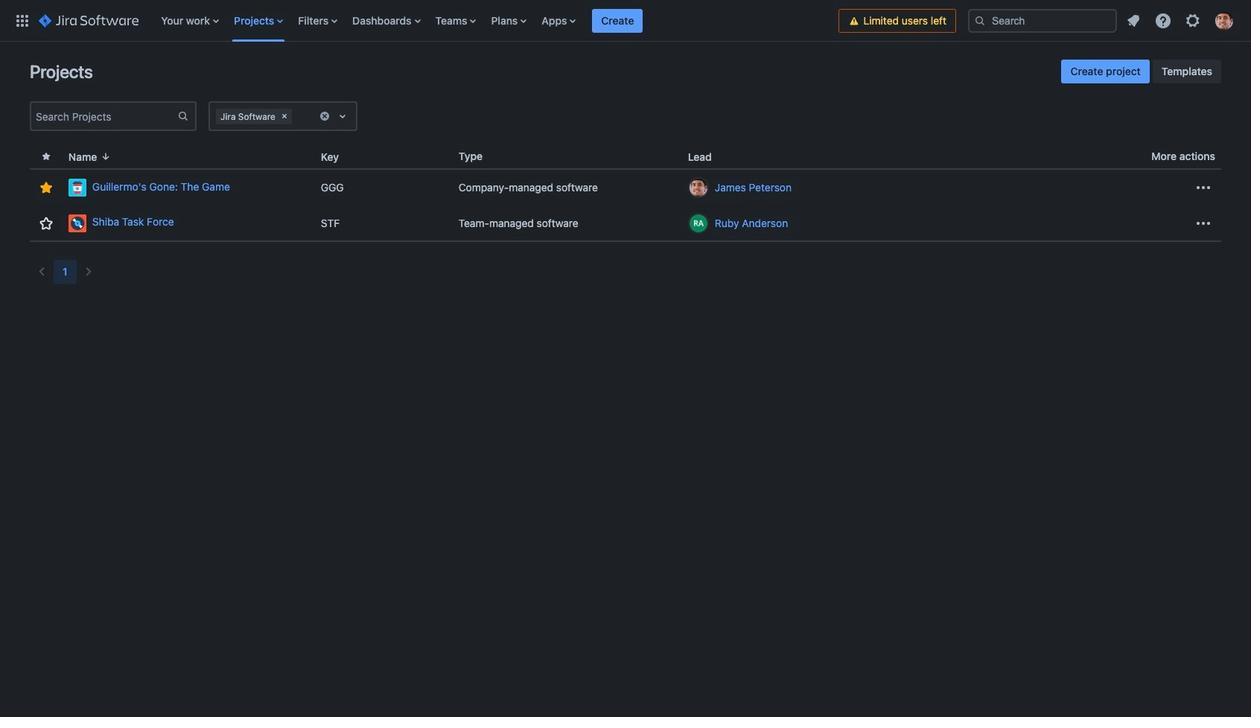 Task type: vqa. For each thing, say whether or not it's contained in the screenshot.
search field
yes



Task type: locate. For each thing, give the bounding box(es) containing it.
1 horizontal spatial list
[[1121, 7, 1243, 34]]

more image
[[1195, 179, 1213, 197], [1195, 214, 1213, 232]]

list item
[[593, 0, 643, 41]]

1 more image from the top
[[1195, 179, 1213, 197]]

1 vertical spatial more image
[[1195, 214, 1213, 232]]

group
[[1062, 60, 1222, 83]]

help image
[[1155, 12, 1173, 29]]

2 more image from the top
[[1195, 214, 1213, 232]]

None search field
[[969, 9, 1118, 32]]

settings image
[[1185, 12, 1203, 29]]

banner
[[0, 0, 1252, 42]]

0 vertical spatial more image
[[1195, 179, 1213, 197]]

0 horizontal spatial list
[[154, 0, 839, 41]]

list
[[154, 0, 839, 41], [1121, 7, 1243, 34]]

previous image
[[33, 263, 51, 281]]

more image for star shiba task force image
[[1195, 214, 1213, 232]]

clear image
[[279, 110, 290, 122]]

more image for the star guillermo's gone: the game icon
[[1195, 179, 1213, 197]]

jira software image
[[39, 12, 139, 29], [39, 12, 139, 29]]

Search Projects text field
[[31, 106, 177, 127]]



Task type: describe. For each thing, give the bounding box(es) containing it.
open image
[[334, 107, 352, 125]]

your profile and settings image
[[1216, 12, 1234, 29]]

notifications image
[[1125, 12, 1143, 29]]

primary element
[[9, 0, 839, 41]]

clear image
[[319, 110, 331, 122]]

appswitcher icon image
[[13, 12, 31, 29]]

search image
[[975, 15, 987, 26]]

star guillermo's gone: the game image
[[37, 179, 55, 197]]

next image
[[79, 263, 97, 281]]

Search field
[[969, 9, 1118, 32]]

star shiba task force image
[[37, 214, 55, 232]]

Choose Jira products text field
[[295, 109, 298, 124]]



